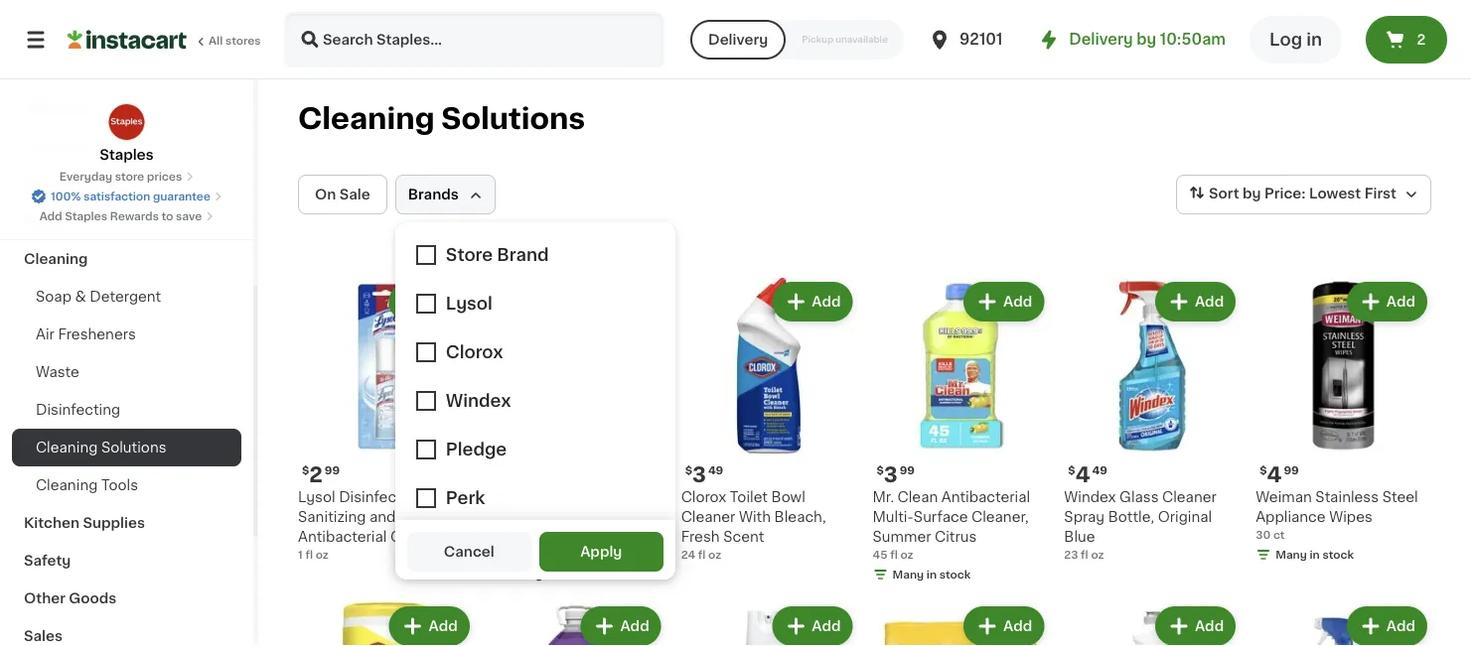Task type: vqa. For each thing, say whether or not it's contained in the screenshot.
Cleaner
yes



Task type: locate. For each thing, give the bounding box(es) containing it.
fl right "45"
[[890, 550, 898, 561]]

0 horizontal spatial stock
[[581, 570, 613, 581]]

1 vertical spatial antibacterial
[[298, 530, 387, 544]]

$ for windex glass cleaner spray bottle, original blue
[[1068, 465, 1076, 476]]

$ up the blossom
[[494, 465, 501, 476]]

oz down summer
[[901, 550, 914, 561]]

product group
[[298, 278, 474, 563], [681, 278, 857, 563], [873, 278, 1049, 587], [1064, 278, 1240, 563], [1256, 278, 1432, 567], [298, 603, 474, 647], [490, 603, 665, 647], [681, 603, 857, 647], [873, 603, 1049, 647], [1064, 603, 1240, 647], [1256, 603, 1432, 647]]

disinfecting down the blossom
[[490, 530, 574, 544]]

1 vertical spatial spray
[[1064, 511, 1105, 524]]

scent
[[554, 511, 595, 524], [723, 530, 764, 544]]

many in stock down appliance
[[1276, 550, 1354, 561]]

0 vertical spatial solutions
[[441, 105, 585, 133]]

scent down "lemon"
[[554, 511, 595, 524]]

0 vertical spatial in
[[1307, 31, 1322, 48]]

staples link
[[100, 103, 154, 165]]

99 inside $ 4 99
[[1284, 465, 1299, 476]]

add staples rewards to save link
[[39, 209, 214, 225]]

5 $ from the left
[[1068, 465, 1076, 476]]

$ up sanitizing
[[302, 465, 309, 476]]

in down appliance
[[1310, 550, 1320, 561]]

$ inside $ 4 99
[[1260, 465, 1267, 476]]

3 for clorox toilet bowl cleaner with bleach, fresh scent
[[692, 464, 706, 485]]

$ inside $ 4 49
[[1068, 465, 1076, 476]]

oz inside the "windex glass cleaner spray bottle, original blue 23 fl oz"
[[1091, 550, 1104, 561]]

sales link
[[12, 618, 241, 647]]

other goods link
[[12, 580, 241, 618]]

2 4 from the left
[[1267, 464, 1282, 485]]

staples down 100%
[[65, 211, 107, 222]]

0 horizontal spatial antibacterial
[[298, 530, 387, 544]]

0 horizontal spatial lysol
[[298, 491, 335, 505]]

2 for 99
[[309, 464, 323, 485]]

tools
[[101, 479, 138, 493]]

to
[[162, 211, 173, 222]]

scent for toilet
[[723, 530, 764, 544]]

fl for sanitizing
[[305, 550, 313, 561]]

1 vertical spatial many
[[893, 570, 924, 581]]

2 horizontal spatial 2
[[1417, 33, 1426, 47]]

scent down with
[[723, 530, 764, 544]]

lysol inside lysol disinfectant spray sanitizing and antibacterial crisp linen 1 fl oz
[[298, 491, 335, 505]]

mr.
[[873, 491, 894, 505]]

fl right 1
[[305, 550, 313, 561]]

$ up windex
[[1068, 465, 1076, 476]]

3 99 from the left
[[1284, 465, 1299, 476]]

None search field
[[284, 12, 665, 68]]

1 horizontal spatial scent
[[723, 530, 764, 544]]

and
[[370, 511, 396, 524]]

0 vertical spatial wipes
[[1330, 511, 1373, 524]]

0 horizontal spatial by
[[1137, 32, 1157, 47]]

$ inside the $ 3 49
[[685, 465, 692, 476]]

lysol down $ 2 99
[[298, 491, 335, 505]]

3 oz from the left
[[708, 550, 721, 561]]

1 vertical spatial scent
[[723, 530, 764, 544]]

wipes down stainless
[[1330, 511, 1373, 524]]

supplies
[[83, 517, 145, 531]]

1 horizontal spatial 49
[[1092, 465, 1108, 476]]

99 up sanitizing
[[325, 465, 340, 476]]

$ inside $ 3 99
[[877, 465, 884, 476]]

cleaner inside clorox toilet bowl cleaner with bleach, fresh scent 24 fl oz
[[681, 511, 736, 524]]

$ up mr. at right
[[877, 465, 884, 476]]

disinfecting down waste
[[36, 403, 120, 417]]

guarantee
[[153, 191, 211, 202]]

food
[[24, 177, 60, 191]]

fl right '23'
[[1081, 550, 1089, 561]]

disinfectant
[[339, 491, 424, 505]]

4 up weiman
[[1267, 464, 1282, 485]]

other goods
[[24, 592, 117, 606]]

1 horizontal spatial antibacterial
[[942, 491, 1030, 505]]

3 fl from the left
[[698, 550, 706, 561]]

2 fl from the left
[[890, 550, 898, 561]]

0 horizontal spatial 3
[[692, 464, 706, 485]]

4 for windex glass cleaner spray bottle, original blue
[[1076, 464, 1090, 485]]

4
[[1076, 464, 1090, 485], [1267, 464, 1282, 485]]

sort
[[1209, 187, 1240, 201]]

sale
[[340, 188, 370, 202]]

1 vertical spatial cleaner
[[681, 511, 736, 524]]

furniture link
[[12, 127, 241, 165]]

& for food
[[64, 177, 75, 191]]

$ up clorox
[[685, 465, 692, 476]]

oz down fresh
[[708, 550, 721, 561]]

49 inside $ 4 49
[[1092, 465, 1108, 476]]

many down summer
[[893, 570, 924, 581]]

1 horizontal spatial spray
[[1064, 511, 1105, 524]]

instacart logo image
[[68, 28, 187, 52]]

2 3 from the left
[[692, 464, 706, 485]]

cleaning up sale
[[298, 105, 435, 133]]

stock down apply
[[581, 570, 613, 581]]

oz for multi-
[[901, 550, 914, 561]]

delivery inside 'button'
[[708, 33, 768, 47]]

1 vertical spatial ct
[[504, 550, 516, 561]]

0 vertical spatial by
[[1137, 32, 1157, 47]]

0 horizontal spatial 4
[[1076, 464, 1090, 485]]

2 $ from the left
[[877, 465, 884, 476]]

in for 3
[[927, 570, 937, 581]]

ct right '30'
[[1274, 530, 1285, 541]]

1 vertical spatial cleaning solutions
[[36, 441, 166, 455]]

by left 10:50am
[[1137, 32, 1157, 47]]

1 horizontal spatial cleaner
[[1162, 491, 1217, 505]]

other
[[24, 592, 65, 606]]

ct right 15
[[504, 550, 516, 561]]

by right sort at the right of page
[[1243, 187, 1261, 201]]

cleaning solutions link
[[12, 429, 241, 467]]

stainless
[[1316, 491, 1379, 505]]

in down citrus
[[927, 570, 937, 581]]

0 vertical spatial many in stock
[[1276, 550, 1354, 561]]

4 fl from the left
[[1081, 550, 1089, 561]]

lime
[[597, 491, 631, 505]]

2 vertical spatial in
[[927, 570, 937, 581]]

lysol inside $ 2 lysol lemon & lime blossom scent to go disinfecting wipes 15 ct
[[490, 491, 527, 505]]

1 vertical spatial in
[[1310, 550, 1320, 561]]

kitchen supplies
[[24, 517, 145, 531]]

$ 3 49
[[685, 464, 724, 485]]

solutions down "disinfecting" link
[[101, 441, 166, 455]]

add staples rewards to save
[[39, 211, 202, 222]]

oz inside clorox toilet bowl cleaner with bleach, fresh scent 24 fl oz
[[708, 550, 721, 561]]

4 up windex
[[1076, 464, 1090, 485]]

0 horizontal spatial 99
[[325, 465, 340, 476]]

lowest
[[1309, 187, 1361, 201]]

0 vertical spatial scent
[[554, 511, 595, 524]]

1 horizontal spatial many in stock
[[1276, 550, 1354, 561]]

0 vertical spatial cleaner
[[1162, 491, 1217, 505]]

0 vertical spatial ct
[[1274, 530, 1285, 541]]

0 horizontal spatial cleaning solutions
[[36, 441, 166, 455]]

0 horizontal spatial spray
[[428, 491, 468, 505]]

15
[[490, 550, 502, 561]]

2 99 from the left
[[900, 465, 915, 476]]

& inside soap & detergent link
[[75, 290, 86, 304]]

cleaning solutions
[[298, 105, 585, 133], [36, 441, 166, 455]]

1 lysol from the left
[[298, 491, 335, 505]]

delivery for delivery by 10:50am
[[1069, 32, 1133, 47]]

0 horizontal spatial solutions
[[101, 441, 166, 455]]

fresheners
[[58, 328, 136, 342]]

oz right 1
[[316, 550, 329, 561]]

many in stock for 4
[[1276, 550, 1354, 561]]

$ inside $ 2 99
[[302, 465, 309, 476]]

many in stock down citrus
[[893, 570, 971, 581]]

cleaner down clorox
[[681, 511, 736, 524]]

by for delivery
[[1137, 32, 1157, 47]]

2 inside $ 2 lysol lemon & lime blossom scent to go disinfecting wipes 15 ct
[[501, 464, 514, 485]]

sales
[[24, 630, 63, 644]]

antibacterial inside mr. clean antibacterial multi-surface cleaner, summer citrus 45 fl oz
[[942, 491, 1030, 505]]

in right log
[[1307, 31, 1322, 48]]

$ 4 49
[[1068, 464, 1108, 485]]

fl right 24
[[698, 550, 706, 561]]

45
[[873, 550, 888, 561]]

by
[[1137, 32, 1157, 47], [1243, 187, 1261, 201]]

oz
[[316, 550, 329, 561], [901, 550, 914, 561], [708, 550, 721, 561], [1091, 550, 1104, 561]]

goods
[[69, 592, 117, 606]]

oz inside mr. clean antibacterial multi-surface cleaner, summer citrus 45 fl oz
[[901, 550, 914, 561]]

cleaner up original
[[1162, 491, 1217, 505]]

blue
[[1064, 530, 1095, 544]]

2 lysol from the left
[[490, 491, 527, 505]]

3
[[884, 464, 898, 485], [692, 464, 706, 485]]

stock for 4
[[1323, 550, 1354, 561]]

99 for 2
[[325, 465, 340, 476]]

ct
[[1274, 530, 1285, 541], [504, 550, 516, 561]]

1 horizontal spatial ct
[[1274, 530, 1285, 541]]

on sale
[[315, 188, 370, 202]]

1 horizontal spatial delivery
[[1069, 32, 1133, 47]]

1 vertical spatial solutions
[[101, 441, 166, 455]]

spray up linen
[[428, 491, 468, 505]]

1 horizontal spatial lysol
[[490, 491, 527, 505]]

solutions down search field at the top left of page
[[441, 105, 585, 133]]

antibacterial up cleaner,
[[942, 491, 1030, 505]]

delivery button
[[691, 20, 786, 60]]

0 horizontal spatial 2
[[309, 464, 323, 485]]

2 49 from the left
[[1092, 465, 1108, 476]]

1 4 from the left
[[1076, 464, 1090, 485]]

1 3 from the left
[[884, 464, 898, 485]]

antibacterial inside lysol disinfectant spray sanitizing and antibacterial crisp linen 1 fl oz
[[298, 530, 387, 544]]

spray up blue
[[1064, 511, 1105, 524]]

$ 2 lysol lemon & lime blossom scent to go disinfecting wipes 15 ct
[[490, 464, 639, 561]]

1 vertical spatial &
[[75, 290, 86, 304]]

0 horizontal spatial cleaner
[[681, 511, 736, 524]]

1 vertical spatial disinfecting
[[490, 530, 574, 544]]

0 horizontal spatial many in stock
[[893, 570, 971, 581]]

$ for weiman stainless steel appliance wipes
[[1260, 465, 1267, 476]]

0 vertical spatial many
[[1276, 550, 1307, 561]]

1 fl from the left
[[305, 550, 313, 561]]

1 horizontal spatial 4
[[1267, 464, 1282, 485]]

summer
[[873, 530, 931, 544]]

2
[[1417, 33, 1426, 47], [309, 464, 323, 485], [501, 464, 514, 485]]

glass
[[1120, 491, 1159, 505]]

0 vertical spatial antibacterial
[[942, 491, 1030, 505]]

& right soap in the left of the page
[[75, 290, 86, 304]]

antibacterial down sanitizing
[[298, 530, 387, 544]]

4 $ from the left
[[685, 465, 692, 476]]

cleaning solutions up cleaning tools
[[36, 441, 166, 455]]

staples up everyday store prices link
[[100, 148, 154, 162]]

weiman stainless steel appliance wipes 30 ct
[[1256, 491, 1418, 541]]

$ 2 99
[[302, 464, 340, 485]]

disinfecting link
[[12, 391, 241, 429]]

oz inside lysol disinfectant spray sanitizing and antibacterial crisp linen 1 fl oz
[[316, 550, 329, 561]]

& inside food & drink link
[[64, 177, 75, 191]]

1 vertical spatial by
[[1243, 187, 1261, 201]]

$ for lysol disinfectant spray sanitizing and antibacterial crisp linen
[[302, 465, 309, 476]]

add button
[[391, 284, 468, 320], [774, 284, 851, 320], [966, 284, 1043, 320], [1157, 284, 1234, 320], [1349, 284, 1426, 320], [391, 609, 468, 645], [583, 609, 659, 645], [774, 609, 851, 645], [966, 609, 1043, 645], [1157, 609, 1234, 645], [1349, 609, 1426, 645]]

49
[[708, 465, 724, 476], [1092, 465, 1108, 476]]

many for 4
[[1276, 550, 1307, 561]]

fl inside mr. clean antibacterial multi-surface cleaner, summer citrus 45 fl oz
[[890, 550, 898, 561]]

1 horizontal spatial many
[[1276, 550, 1307, 561]]

many down appliance
[[1276, 550, 1307, 561]]

3 up clorox
[[692, 464, 706, 485]]

spray
[[428, 491, 468, 505], [1064, 511, 1105, 524]]

antibacterial
[[942, 491, 1030, 505], [298, 530, 387, 544]]

1 horizontal spatial 3
[[884, 464, 898, 485]]

49 inside the $ 3 49
[[708, 465, 724, 476]]

prices
[[147, 171, 182, 182]]

waste link
[[12, 354, 241, 391]]

49 up windex
[[1092, 465, 1108, 476]]

1 99 from the left
[[325, 465, 340, 476]]

3 up mr. at right
[[884, 464, 898, 485]]

99 inside $ 3 99
[[900, 465, 915, 476]]

brands button
[[395, 175, 496, 215]]

99
[[325, 465, 340, 476], [900, 465, 915, 476], [1284, 465, 1299, 476]]

1 horizontal spatial stock
[[940, 570, 971, 581]]

by inside field
[[1243, 187, 1261, 201]]

& left "lime" at bottom
[[582, 491, 593, 505]]

many for 3
[[893, 570, 924, 581]]

99 up clean
[[900, 465, 915, 476]]

99 up weiman
[[1284, 465, 1299, 476]]

in for 4
[[1310, 550, 1320, 561]]

1 horizontal spatial 99
[[900, 465, 915, 476]]

staples logo image
[[108, 103, 146, 141]]

scent inside clorox toilet bowl cleaner with bleach, fresh scent 24 fl oz
[[723, 530, 764, 544]]

92101 button
[[928, 12, 1047, 68]]

0 vertical spatial disinfecting
[[36, 403, 120, 417]]

0 horizontal spatial delivery
[[708, 33, 768, 47]]

delivery inside 'link'
[[1069, 32, 1133, 47]]

0 horizontal spatial ct
[[504, 550, 516, 561]]

by inside 'link'
[[1137, 32, 1157, 47]]

original
[[1158, 511, 1212, 524]]

wipes up apply
[[578, 530, 621, 544]]

99 inside $ 2 99
[[325, 465, 340, 476]]

fl inside lysol disinfectant spray sanitizing and antibacterial crisp linen 1 fl oz
[[305, 550, 313, 561]]

0 vertical spatial cleaning solutions
[[298, 105, 585, 133]]

100% satisfaction guarantee
[[51, 191, 211, 202]]

0 vertical spatial spray
[[428, 491, 468, 505]]

0 vertical spatial &
[[64, 177, 75, 191]]

4 oz from the left
[[1091, 550, 1104, 561]]

2 oz from the left
[[901, 550, 914, 561]]

1 horizontal spatial wipes
[[1330, 511, 1373, 524]]

3 $ from the left
[[494, 465, 501, 476]]

in
[[1307, 31, 1322, 48], [1310, 550, 1320, 561], [927, 570, 937, 581]]

soap & detergent link
[[12, 278, 241, 316]]

multi-
[[873, 511, 914, 524]]

0 horizontal spatial 49
[[708, 465, 724, 476]]

$ for mr. clean antibacterial multi-surface cleaner, summer citrus
[[877, 465, 884, 476]]

1 vertical spatial many in stock
[[893, 570, 971, 581]]

2 vertical spatial &
[[582, 491, 593, 505]]

4 for weiman stainless steel appliance wipes
[[1267, 464, 1282, 485]]

air
[[36, 328, 54, 342]]

0 horizontal spatial scent
[[554, 511, 595, 524]]

& up 100%
[[64, 177, 75, 191]]

1 oz from the left
[[316, 550, 329, 561]]

cleaning tools
[[36, 479, 138, 493]]

lysol up the blossom
[[490, 491, 527, 505]]

$
[[302, 465, 309, 476], [877, 465, 884, 476], [494, 465, 501, 476], [685, 465, 692, 476], [1068, 465, 1076, 476], [1260, 465, 1267, 476]]

0 horizontal spatial many
[[893, 570, 924, 581]]

stock down weiman stainless steel appliance wipes 30 ct
[[1323, 550, 1354, 561]]

store
[[115, 171, 144, 182]]

1 vertical spatial wipes
[[578, 530, 621, 544]]

1 49 from the left
[[708, 465, 724, 476]]

49 up clorox
[[708, 465, 724, 476]]

2 horizontal spatial 99
[[1284, 465, 1299, 476]]

in inside button
[[1307, 31, 1322, 48]]

1 $ from the left
[[302, 465, 309, 476]]

to
[[598, 511, 615, 524]]

air fresheners link
[[12, 316, 241, 354]]

2 horizontal spatial stock
[[1323, 550, 1354, 561]]

oz down blue
[[1091, 550, 1104, 561]]

save
[[176, 211, 202, 222]]

1 horizontal spatial 2
[[501, 464, 514, 485]]

log in button
[[1250, 16, 1342, 64]]

fl inside clorox toilet bowl cleaner with bleach, fresh scent 24 fl oz
[[698, 550, 706, 561]]

$ up weiman
[[1260, 465, 1267, 476]]

stock for 3
[[940, 570, 971, 581]]

1 horizontal spatial by
[[1243, 187, 1261, 201]]

23
[[1064, 550, 1078, 561]]

stock down citrus
[[940, 570, 971, 581]]

ct inside weiman stainless steel appliance wipes 30 ct
[[1274, 530, 1285, 541]]

6 $ from the left
[[1260, 465, 1267, 476]]

1 horizontal spatial disinfecting
[[490, 530, 574, 544]]

kitchen
[[24, 517, 80, 531]]

cleaning solutions up brands dropdown button
[[298, 105, 585, 133]]

0 horizontal spatial disinfecting
[[36, 403, 120, 417]]

scent inside $ 2 lysol lemon & lime blossom scent to go disinfecting wipes 15 ct
[[554, 511, 595, 524]]

0 horizontal spatial wipes
[[578, 530, 621, 544]]

1 horizontal spatial solutions
[[441, 105, 585, 133]]

ct inside $ 2 lysol lemon & lime blossom scent to go disinfecting wipes 15 ct
[[504, 550, 516, 561]]

Price: Lowest First Sort by field
[[1176, 175, 1432, 215]]



Task type: describe. For each thing, give the bounding box(es) containing it.
disinfecting inside $ 2 lysol lemon & lime blossom scent to go disinfecting wipes 15 ct
[[490, 530, 574, 544]]

soap & detergent
[[36, 290, 161, 304]]

by for sort
[[1243, 187, 1261, 201]]

10:50am
[[1160, 32, 1226, 47]]

0 vertical spatial staples
[[100, 148, 154, 162]]

cleaning up soap in the left of the page
[[24, 252, 88, 266]]

toilet
[[730, 491, 768, 505]]

$ for clorox toilet bowl cleaner with bleach, fresh scent
[[685, 465, 692, 476]]

log in
[[1270, 31, 1322, 48]]

detergent
[[90, 290, 161, 304]]

product group containing 2
[[298, 278, 474, 563]]

cleaner,
[[972, 511, 1029, 524]]

first
[[1365, 187, 1397, 201]]

cleaning tools link
[[12, 467, 241, 505]]

soap
[[36, 290, 72, 304]]

1 vertical spatial staples
[[65, 211, 107, 222]]

of
[[567, 570, 579, 581]]

92101
[[960, 32, 1003, 47]]

cleaning link
[[12, 240, 241, 278]]

spray inside lysol disinfectant spray sanitizing and antibacterial crisp linen 1 fl oz
[[428, 491, 468, 505]]

safety link
[[12, 542, 241, 580]]

everyday store prices
[[59, 171, 182, 182]]

shipping
[[24, 101, 88, 115]]

49 for 3
[[708, 465, 724, 476]]

cleaning up cleaning tools
[[36, 441, 98, 455]]

49 for 4
[[1092, 465, 1108, 476]]

bleach,
[[775, 511, 826, 524]]

apply
[[580, 545, 622, 559]]

& for soap
[[75, 290, 86, 304]]

100% satisfaction guarantee button
[[31, 185, 222, 205]]

crisp
[[390, 530, 427, 544]]

1
[[298, 550, 303, 561]]

windex glass cleaner spray bottle, original blue 23 fl oz
[[1064, 491, 1217, 561]]

safety
[[24, 554, 71, 568]]

sort by
[[1209, 187, 1261, 201]]

kitchen supplies link
[[12, 505, 241, 542]]

99 for 3
[[900, 465, 915, 476]]

drink
[[79, 177, 117, 191]]

2 for lysol
[[501, 464, 514, 485]]

likely out of stock
[[510, 570, 613, 581]]

fl for cleaner
[[698, 550, 706, 561]]

clorox toilet bowl cleaner with bleach, fresh scent 24 fl oz
[[681, 491, 826, 561]]

bottle,
[[1108, 511, 1155, 524]]

citrus
[[935, 530, 977, 544]]

bags
[[24, 215, 60, 229]]

2 button
[[1366, 16, 1448, 64]]

delivery by 10:50am
[[1069, 32, 1226, 47]]

price: lowest first
[[1265, 187, 1397, 201]]

cleaning up the kitchen at the bottom left
[[36, 479, 98, 493]]

stores
[[225, 35, 261, 46]]

all stores link
[[68, 12, 262, 68]]

cleaner inside the "windex glass cleaner spray bottle, original blue 23 fl oz"
[[1162, 491, 1217, 505]]

on sale button
[[298, 175, 387, 215]]

blossom
[[490, 511, 550, 524]]

100%
[[51, 191, 81, 202]]

weiman
[[1256, 491, 1312, 505]]

delivery for delivery
[[708, 33, 768, 47]]

with
[[739, 511, 771, 524]]

many in stock for 3
[[893, 570, 971, 581]]

food & drink link
[[12, 165, 241, 203]]

waste
[[36, 366, 79, 380]]

24
[[681, 550, 696, 561]]

sanitizing
[[298, 511, 366, 524]]

cancel button
[[407, 533, 531, 572]]

windex
[[1064, 491, 1116, 505]]

lysol disinfectant spray sanitizing and antibacterial crisp linen 1 fl oz
[[298, 491, 469, 561]]

brands
[[408, 188, 459, 202]]

out
[[545, 570, 564, 581]]

wipes inside weiman stainless steel appliance wipes 30 ct
[[1330, 511, 1373, 524]]

surface
[[914, 511, 968, 524]]

2 inside button
[[1417, 33, 1426, 47]]

& inside $ 2 lysol lemon & lime blossom scent to go disinfecting wipes 15 ct
[[582, 491, 593, 505]]

linen
[[431, 530, 469, 544]]

on
[[315, 188, 336, 202]]

all stores
[[209, 35, 261, 46]]

apply button
[[539, 533, 663, 572]]

delivery by 10:50am link
[[1037, 28, 1226, 52]]

oz for sanitizing
[[316, 550, 329, 561]]

$ inside $ 2 lysol lemon & lime blossom scent to go disinfecting wipes 15 ct
[[494, 465, 501, 476]]

$ 3 99
[[877, 464, 915, 485]]

oz for cleaner
[[708, 550, 721, 561]]

log
[[1270, 31, 1303, 48]]

lemon
[[531, 491, 579, 505]]

clorox
[[681, 491, 727, 505]]

service type group
[[691, 20, 904, 60]]

all
[[209, 35, 223, 46]]

everyday store prices link
[[59, 169, 194, 185]]

fl inside the "windex glass cleaner spray bottle, original blue 23 fl oz"
[[1081, 550, 1089, 561]]

furniture
[[24, 139, 89, 153]]

steel
[[1383, 491, 1418, 505]]

cancel
[[444, 545, 495, 559]]

3 for mr. clean antibacterial multi-surface cleaner, summer citrus
[[884, 464, 898, 485]]

1 horizontal spatial cleaning solutions
[[298, 105, 585, 133]]

satisfaction
[[84, 191, 150, 202]]

wipes inside $ 2 lysol lemon & lime blossom scent to go disinfecting wipes 15 ct
[[578, 530, 621, 544]]

$ 4 99
[[1260, 464, 1299, 485]]

Search field
[[286, 14, 663, 66]]

appliance
[[1256, 511, 1326, 524]]

scent for 2
[[554, 511, 595, 524]]

bags link
[[12, 203, 241, 240]]

everyday
[[59, 171, 112, 182]]

99 for 4
[[1284, 465, 1299, 476]]

fl for multi-
[[890, 550, 898, 561]]

mr. clean antibacterial multi-surface cleaner, summer citrus 45 fl oz
[[873, 491, 1030, 561]]

price:
[[1265, 187, 1306, 201]]

spray inside the "windex glass cleaner spray bottle, original blue 23 fl oz"
[[1064, 511, 1105, 524]]

air fresheners
[[36, 328, 136, 342]]



